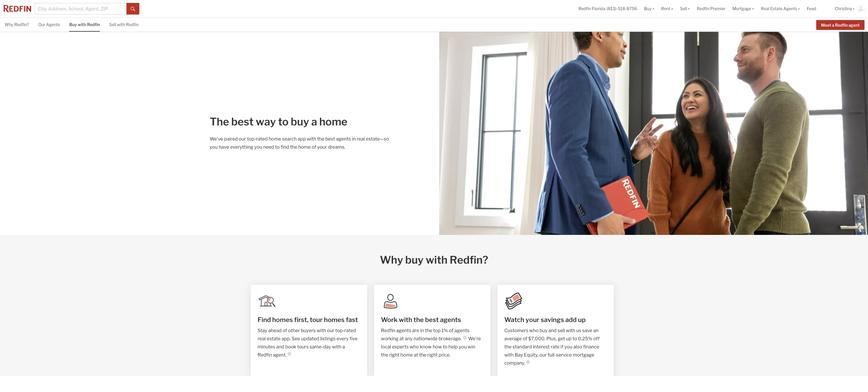 Task type: locate. For each thing, give the bounding box(es) containing it.
City, Address, School, Agent, ZIP search field
[[35, 3, 127, 15]]

redfin left florida: on the right top of the page
[[579, 6, 591, 11]]

at down nationwide
[[414, 353, 418, 358]]

6 ▾ from the left
[[853, 6, 855, 11]]

agents inside dropdown button
[[784, 6, 797, 11]]

disclaimer image
[[526, 361, 530, 365]]

sell right the buy with redfin
[[109, 22, 116, 27]]

a down 'every'
[[342, 345, 345, 350]]

also
[[573, 345, 582, 350]]

why
[[5, 22, 13, 27], [380, 254, 403, 267]]

1 vertical spatial your
[[526, 317, 539, 324]]

2 vertical spatial best
[[425, 317, 439, 324]]

of up app. on the left bottom of page
[[283, 328, 287, 334]]

who down any
[[410, 345, 419, 350]]

a
[[832, 23, 834, 28], [311, 116, 317, 128], [342, 345, 345, 350]]

agents right our
[[46, 22, 60, 27]]

your left dreams.
[[317, 145, 327, 150]]

rated inside we've paired our top-rated home search app with the best agents in real estate—so you have everything you need to find the home of your dreams.
[[256, 136, 268, 142]]

1 horizontal spatial and
[[549, 328, 557, 334]]

0 horizontal spatial top-
[[247, 136, 256, 142]]

4 ▾ from the left
[[752, 6, 754, 11]]

buy for buy ▾
[[644, 6, 652, 11]]

you
[[210, 145, 218, 150], [254, 145, 262, 150], [459, 345, 467, 350], [564, 345, 572, 350]]

0 vertical spatial why
[[5, 22, 13, 27]]

0 vertical spatial a
[[832, 23, 834, 28]]

2 ▾ from the left
[[671, 6, 673, 11]]

agents right estate
[[784, 6, 797, 11]]

who up "$7,000."
[[529, 328, 539, 334]]

1 horizontal spatial real
[[357, 136, 365, 142]]

real inside we've paired our top-rated home search app with the best agents in real estate—so you have everything you need to find the home of your dreams.
[[357, 136, 365, 142]]

meet a redfin agent button
[[816, 20, 865, 30]]

disclaimer image left the we're in the bottom right of the page
[[463, 337, 467, 340]]

in left estate—so
[[352, 136, 356, 142]]

right down experts
[[389, 353, 399, 358]]

redfin down "minutes" at the bottom left of page
[[258, 353, 272, 358]]

florida:
[[592, 6, 606, 11]]

▾ right rent
[[671, 6, 673, 11]]

0 vertical spatial at
[[400, 337, 404, 342]]

meet
[[821, 23, 831, 28]]

0 horizontal spatial in
[[352, 136, 356, 142]]

1 horizontal spatial sell
[[680, 6, 687, 11]]

the up are
[[414, 317, 424, 324]]

we're
[[468, 337, 481, 342]]

top- inside stay ahead of other buyers with our top-rated real estate app. see updated listings every five minutes and book tours same-day with a redfin agent.
[[335, 328, 344, 334]]

rent ▾
[[661, 6, 673, 11]]

1 horizontal spatial disclaimer image
[[463, 337, 467, 340]]

redfin down city, address, school, agent, zip "search field"
[[87, 22, 100, 27]]

1 horizontal spatial redfin?
[[450, 254, 488, 267]]

0 horizontal spatial and
[[276, 345, 284, 350]]

rent ▾ button
[[661, 0, 673, 17]]

2 horizontal spatial best
[[425, 317, 439, 324]]

home inside we're local experts who know how to help you win the right home at the right price.
[[400, 353, 413, 358]]

0 horizontal spatial our
[[239, 136, 246, 142]]

at
[[400, 337, 404, 342], [414, 353, 418, 358]]

who inside customers who buy and sell with us save an average of $7,000. plus, get up to 0.25% off the standard interest rate if you also finance with bay equity, our full-service mortgage company.
[[529, 328, 539, 334]]

the left top
[[425, 328, 432, 334]]

2 horizontal spatial buy
[[540, 328, 548, 334]]

buy down city, address, school, agent, zip "search field"
[[69, 22, 77, 27]]

buy inside dropdown button
[[644, 6, 652, 11]]

1 horizontal spatial why
[[380, 254, 403, 267]]

homes up the ahead
[[272, 317, 293, 324]]

in inside redfin agents are in the top 1% of agents working at any nationwide brokerage.
[[420, 328, 424, 334]]

1 vertical spatial rated
[[344, 328, 356, 334]]

0 vertical spatial top-
[[247, 136, 256, 142]]

1 vertical spatial agents
[[46, 22, 60, 27]]

buy ▾ button
[[644, 0, 654, 17]]

▾ left rent
[[652, 6, 654, 11]]

your right watch
[[526, 317, 539, 324]]

experts
[[392, 345, 409, 350]]

to up also
[[573, 337, 577, 342]]

rated up need
[[256, 136, 268, 142]]

sell for sell ▾
[[680, 6, 687, 11]]

us
[[576, 328, 581, 334]]

disclaimer image for work with the best agents
[[463, 337, 467, 340]]

1 horizontal spatial a
[[342, 345, 345, 350]]

0 horizontal spatial right
[[389, 353, 399, 358]]

0 vertical spatial in
[[352, 136, 356, 142]]

best up dreams.
[[325, 136, 335, 142]]

need
[[263, 145, 274, 150]]

0 vertical spatial disclaimer image
[[463, 337, 467, 340]]

real inside stay ahead of other buyers with our top-rated real estate app. see updated listings every five minutes and book tours same-day with a redfin agent.
[[258, 337, 266, 342]]

you down we've
[[210, 145, 218, 150]]

1 vertical spatial up
[[566, 337, 572, 342]]

buy
[[291, 116, 309, 128], [405, 254, 424, 267], [540, 328, 548, 334]]

1 vertical spatial sell
[[109, 22, 116, 27]]

to right the how
[[443, 345, 448, 350]]

0 vertical spatial sell
[[680, 6, 687, 11]]

you left win
[[459, 345, 467, 350]]

1 vertical spatial real
[[258, 337, 266, 342]]

0 horizontal spatial buy
[[291, 116, 309, 128]]

3 ▾ from the left
[[688, 6, 690, 11]]

home down experts
[[400, 353, 413, 358]]

1 homes from the left
[[272, 317, 293, 324]]

▾ right mortgage
[[752, 6, 754, 11]]

2 horizontal spatial a
[[832, 23, 834, 28]]

0 horizontal spatial why
[[5, 22, 13, 27]]

best
[[231, 116, 254, 128], [325, 136, 335, 142], [425, 317, 439, 324]]

agents up dreams.
[[336, 136, 351, 142]]

0 vertical spatial rated
[[256, 136, 268, 142]]

0 horizontal spatial up
[[566, 337, 572, 342]]

1 horizontal spatial our
[[327, 328, 334, 334]]

real
[[357, 136, 365, 142], [258, 337, 266, 342]]

win
[[468, 345, 475, 350]]

1 horizontal spatial up
[[578, 317, 586, 324]]

real down stay
[[258, 337, 266, 342]]

0 horizontal spatial real
[[258, 337, 266, 342]]

how
[[433, 345, 442, 350]]

find
[[258, 317, 271, 324]]

fast
[[346, 317, 358, 324]]

0 vertical spatial who
[[529, 328, 539, 334]]

up right the get in the right bottom of the page
[[566, 337, 572, 342]]

1 horizontal spatial at
[[414, 353, 418, 358]]

customers who buy and sell with us save an average of $7,000. plus, get up to 0.25% off the standard interest rate if you also finance with bay equity, our full-service mortgage company.
[[504, 328, 600, 367]]

real estate agents ▾
[[761, 6, 800, 11]]

0 horizontal spatial disclaimer image
[[288, 353, 291, 356]]

best up top
[[425, 317, 439, 324]]

redfin agents are in the top 1% of agents working at any nationwide brokerage.
[[381, 328, 469, 342]]

of up standard
[[523, 337, 527, 342]]

0 vertical spatial our
[[239, 136, 246, 142]]

sell inside dropdown button
[[680, 6, 687, 11]]

mortgage
[[573, 353, 594, 358]]

and up plus,
[[549, 328, 557, 334]]

of right 1%
[[449, 328, 454, 334]]

redfin down submit search image in the top left of the page
[[126, 22, 139, 27]]

1 horizontal spatial in
[[420, 328, 424, 334]]

1 ▾ from the left
[[652, 6, 654, 11]]

1 vertical spatial at
[[414, 353, 418, 358]]

search
[[282, 136, 297, 142]]

the down 'know'
[[419, 353, 426, 358]]

2 vertical spatial buy
[[540, 328, 548, 334]]

2 vertical spatial a
[[342, 345, 345, 350]]

to inside we're local experts who know how to help you win the right home at the right price.
[[443, 345, 448, 350]]

1 horizontal spatial rated
[[344, 328, 356, 334]]

top- inside we've paired our top-rated home search app with the best agents in real estate—so you have everything you need to find the home of your dreams.
[[247, 136, 256, 142]]

sell ▾ button
[[677, 0, 693, 17]]

1 horizontal spatial right
[[427, 353, 438, 358]]

a right meet
[[832, 23, 834, 28]]

home
[[319, 116, 347, 128], [269, 136, 281, 142], [298, 145, 311, 150], [400, 353, 413, 358]]

a up we've paired our top-rated home search app with the best agents in real estate—so you have everything you need to find the home of your dreams. at the top left of page
[[311, 116, 317, 128]]

the down average
[[504, 345, 512, 350]]

illustration of a home image
[[258, 292, 276, 311]]

1 vertical spatial disclaimer image
[[288, 353, 291, 356]]

and
[[549, 328, 557, 334], [276, 345, 284, 350]]

to inside we've paired our top-rated home search app with the best agents in real estate—so you have everything you need to find the home of your dreams.
[[275, 145, 280, 150]]

0 horizontal spatial your
[[317, 145, 327, 150]]

the right "find"
[[290, 145, 297, 150]]

sell
[[680, 6, 687, 11], [109, 22, 116, 27]]

0 vertical spatial agents
[[784, 6, 797, 11]]

and up "agent."
[[276, 345, 284, 350]]

average
[[504, 337, 522, 342]]

the down local
[[381, 353, 388, 358]]

▾ left feed
[[798, 6, 800, 11]]

submit search image
[[131, 7, 135, 11]]

1 horizontal spatial who
[[529, 328, 539, 334]]

0 horizontal spatial best
[[231, 116, 254, 128]]

1 vertical spatial top-
[[335, 328, 344, 334]]

best up paired
[[231, 116, 254, 128]]

(813)-
[[607, 6, 618, 11]]

1 horizontal spatial homes
[[324, 317, 345, 324]]

▾ for rent ▾
[[671, 6, 673, 11]]

2 horizontal spatial our
[[539, 353, 547, 358]]

1 vertical spatial in
[[420, 328, 424, 334]]

1 vertical spatial a
[[311, 116, 317, 128]]

1 horizontal spatial top-
[[335, 328, 344, 334]]

0 horizontal spatial who
[[410, 345, 419, 350]]

price.
[[439, 353, 451, 358]]

0 horizontal spatial at
[[400, 337, 404, 342]]

buy
[[644, 6, 652, 11], [69, 22, 77, 27]]

1 horizontal spatial your
[[526, 317, 539, 324]]

help
[[449, 345, 458, 350]]

0 horizontal spatial redfin?
[[14, 22, 29, 27]]

full-
[[548, 353, 556, 358]]

rate
[[551, 345, 560, 350]]

top- up everything
[[247, 136, 256, 142]]

up inside customers who buy and sell with us save an average of $7,000. plus, get up to 0.25% off the standard interest rate if you also finance with bay equity, our full-service mortgage company.
[[566, 337, 572, 342]]

your
[[317, 145, 327, 150], [526, 317, 539, 324]]

rated up five on the left of the page
[[344, 328, 356, 334]]

why redfin? link
[[5, 18, 29, 31]]

ahead
[[268, 328, 282, 334]]

our down interest
[[539, 353, 547, 358]]

0 horizontal spatial sell
[[109, 22, 116, 27]]

0 horizontal spatial rated
[[256, 136, 268, 142]]

1 horizontal spatial buy
[[644, 6, 652, 11]]

agents
[[784, 6, 797, 11], [46, 22, 60, 27]]

1 vertical spatial our
[[327, 328, 334, 334]]

0 vertical spatial your
[[317, 145, 327, 150]]

1 horizontal spatial best
[[325, 136, 335, 142]]

our inside stay ahead of other buyers with our top-rated real estate app. see updated listings every five minutes and book tours same-day with a redfin agent.
[[327, 328, 334, 334]]

1 vertical spatial why
[[380, 254, 403, 267]]

you right if
[[564, 345, 572, 350]]

buy right 8756
[[644, 6, 652, 11]]

tours
[[297, 345, 309, 350]]

1 vertical spatial buy
[[69, 22, 77, 27]]

1 vertical spatial buy
[[405, 254, 424, 267]]

real
[[761, 6, 769, 11]]

first,
[[294, 317, 309, 324]]

redfin
[[579, 6, 591, 11], [697, 6, 709, 11], [87, 22, 100, 27], [126, 22, 139, 27], [835, 23, 848, 28], [381, 328, 395, 334], [258, 353, 272, 358]]

homes
[[272, 317, 293, 324], [324, 317, 345, 324]]

at left any
[[400, 337, 404, 342]]

tour
[[310, 317, 323, 324]]

up right the add
[[578, 317, 586, 324]]

redfin premier button
[[693, 0, 729, 17]]

and inside customers who buy and sell with us save an average of $7,000. plus, get up to 0.25% off the standard interest rate if you also finance with bay equity, our full-service mortgage company.
[[549, 328, 557, 334]]

our up listings
[[327, 328, 334, 334]]

▾ for sell ▾
[[688, 6, 690, 11]]

of left dreams.
[[312, 145, 316, 150]]

real left estate—so
[[357, 136, 365, 142]]

up
[[578, 317, 586, 324], [566, 337, 572, 342]]

paired
[[224, 136, 238, 142]]

why buy with redfin?
[[380, 254, 488, 267]]

right down the how
[[427, 353, 438, 358]]

2 homes from the left
[[324, 317, 345, 324]]

redfin left premier
[[697, 6, 709, 11]]

0 vertical spatial real
[[357, 136, 365, 142]]

day
[[323, 345, 331, 350]]

disclaimer image
[[463, 337, 467, 340], [288, 353, 291, 356]]

agent
[[849, 23, 860, 28]]

christina
[[835, 6, 852, 11]]

the best way to buy a home
[[210, 116, 347, 128]]

1 vertical spatial best
[[325, 136, 335, 142]]

518-
[[618, 6, 627, 11]]

▾ right christina
[[853, 6, 855, 11]]

home up need
[[269, 136, 281, 142]]

save
[[582, 328, 592, 334]]

to inside customers who buy and sell with us save an average of $7,000. plus, get up to 0.25% off the standard interest rate if you also finance with bay equity, our full-service mortgage company.
[[573, 337, 577, 342]]

▾ right rent ▾
[[688, 6, 690, 11]]

plus,
[[547, 337, 557, 342]]

1 vertical spatial and
[[276, 345, 284, 350]]

top- up 'every'
[[335, 328, 344, 334]]

0 vertical spatial and
[[549, 328, 557, 334]]

of inside customers who buy and sell with us save an average of $7,000. plus, get up to 0.25% off the standard interest rate if you also finance with bay equity, our full-service mortgage company.
[[523, 337, 527, 342]]

1 right from the left
[[389, 353, 399, 358]]

0 horizontal spatial buy
[[69, 22, 77, 27]]

meet a redfin agent
[[821, 23, 860, 28]]

$7,000.
[[528, 337, 546, 342]]

to left "find"
[[275, 145, 280, 150]]

0 vertical spatial redfin?
[[14, 22, 29, 27]]

redfin up working
[[381, 328, 395, 334]]

1 vertical spatial who
[[410, 345, 419, 350]]

service
[[556, 353, 572, 358]]

top-
[[247, 136, 256, 142], [335, 328, 344, 334]]

1 horizontal spatial agents
[[784, 6, 797, 11]]

disclaimer image down book
[[288, 353, 291, 356]]

of
[[312, 145, 316, 150], [283, 328, 287, 334], [449, 328, 454, 334], [523, 337, 527, 342]]

1%
[[442, 328, 448, 334]]

2 vertical spatial our
[[539, 353, 547, 358]]

in right are
[[420, 328, 424, 334]]

in inside we've paired our top-rated home search app with the best agents in real estate—so you have everything you need to find the home of your dreams.
[[352, 136, 356, 142]]

our up everything
[[239, 136, 246, 142]]

buy for buy with redfin
[[69, 22, 77, 27]]

0 vertical spatial buy
[[644, 6, 652, 11]]

working
[[381, 337, 399, 342]]

0 horizontal spatial homes
[[272, 317, 293, 324]]

homes left fast
[[324, 317, 345, 324]]

sell right rent ▾
[[680, 6, 687, 11]]

rent ▾ button
[[658, 0, 677, 17]]

get
[[558, 337, 565, 342]]

our inside we've paired our top-rated home search app with the best agents in real estate—so you have everything you need to find the home of your dreams.
[[239, 136, 246, 142]]



Task type: vqa. For each thing, say whether or not it's contained in the screenshot.
second My from the top of the page
no



Task type: describe. For each thing, give the bounding box(es) containing it.
agents up 1%
[[440, 317, 461, 324]]

book
[[285, 345, 296, 350]]

watch
[[504, 317, 524, 324]]

equity,
[[524, 353, 538, 358]]

our agents
[[38, 22, 60, 27]]

who inside we're local experts who know how to help you win the right home at the right price.
[[410, 345, 419, 350]]

find homes first, tour homes fast
[[258, 317, 358, 324]]

our inside customers who buy and sell with us save an average of $7,000. plus, get up to 0.25% off the standard interest rate if you also finance with bay equity, our full-service mortgage company.
[[539, 353, 547, 358]]

brokerage.
[[439, 337, 462, 342]]

top
[[433, 328, 441, 334]]

redfin? inside the why redfin? link
[[14, 22, 29, 27]]

redfin premier
[[697, 6, 726, 11]]

the right app
[[317, 136, 324, 142]]

redfin inside redfin agents are in the top 1% of agents working at any nationwide brokerage.
[[381, 328, 395, 334]]

agents inside we've paired our top-rated home search app with the best agents in real estate—so you have everything you need to find the home of your dreams.
[[336, 136, 351, 142]]

1 horizontal spatial buy
[[405, 254, 424, 267]]

of inside redfin agents are in the top 1% of agents working at any nationwide brokerage.
[[449, 328, 454, 334]]

0 vertical spatial buy
[[291, 116, 309, 128]]

sell with redfin
[[109, 22, 139, 27]]

your inside we've paired our top-rated home search app with the best agents in real estate—so you have everything you need to find the home of your dreams.
[[317, 145, 327, 150]]

▾ for mortgage ▾
[[752, 6, 754, 11]]

▾ for christina ▾
[[853, 6, 855, 11]]

0 vertical spatial best
[[231, 116, 254, 128]]

finance
[[583, 345, 599, 350]]

we've paired our top-rated home search app with the best agents in real estate—so you have everything you need to find the home of your dreams.
[[210, 136, 389, 150]]

any
[[405, 337, 413, 342]]

home down app
[[298, 145, 311, 150]]

sell ▾ button
[[680, 0, 690, 17]]

find homes first, tour homes fast link
[[258, 316, 360, 325]]

to right way
[[278, 116, 289, 128]]

the inside redfin agents are in the top 1% of agents working at any nationwide brokerage.
[[425, 328, 432, 334]]

work with the best agents
[[381, 317, 461, 324]]

dreams.
[[328, 145, 345, 150]]

stay ahead of other buyers with our top-rated real estate app. see updated listings every five minutes and book tours same-day with a redfin agent.
[[258, 328, 358, 358]]

illustration of a stack of cash image
[[504, 292, 523, 311]]

estate—so
[[366, 136, 389, 142]]

feed button
[[804, 0, 831, 17]]

sell ▾
[[680, 6, 690, 11]]

our agents link
[[38, 18, 60, 31]]

disclaimer image for find homes first, tour homes fast
[[288, 353, 291, 356]]

rated inside stay ahead of other buyers with our top-rated real estate app. see updated listings every five minutes and book tours same-day with a redfin agent.
[[344, 328, 356, 334]]

buy ▾
[[644, 6, 654, 11]]

and inside stay ahead of other buyers with our top-rated real estate app. see updated listings every five minutes and book tours same-day with a redfin agent.
[[276, 345, 284, 350]]

with inside we've paired our top-rated home search app with the best agents in real estate—so you have everything you need to find the home of your dreams.
[[307, 136, 316, 142]]

an agent with customers inside of a home image
[[439, 32, 868, 235]]

a inside stay ahead of other buyers with our top-rated real estate app. see updated listings every five minutes and book tours same-day with a redfin agent.
[[342, 345, 345, 350]]

2 right from the left
[[427, 353, 438, 358]]

premier
[[710, 6, 726, 11]]

you inside customers who buy and sell with us save an average of $7,000. plus, get up to 0.25% off the standard interest rate if you also finance with bay equity, our full-service mortgage company.
[[564, 345, 572, 350]]

local
[[381, 345, 391, 350]]

work with the best agents link
[[381, 316, 483, 325]]

at inside redfin agents are in the top 1% of agents working at any nationwide brokerage.
[[400, 337, 404, 342]]

way
[[256, 116, 276, 128]]

5 ▾ from the left
[[798, 6, 800, 11]]

the inside customers who buy and sell with us save an average of $7,000. plus, get up to 0.25% off the standard interest rate if you also finance with bay equity, our full-service mortgage company.
[[504, 345, 512, 350]]

the
[[210, 116, 229, 128]]

agents up any
[[396, 328, 411, 334]]

illustration of the best agents image
[[381, 292, 400, 311]]

five
[[350, 337, 358, 342]]

why for why buy with redfin?
[[380, 254, 403, 267]]

updated
[[301, 337, 319, 342]]

home up dreams.
[[319, 116, 347, 128]]

know
[[420, 345, 432, 350]]

0 horizontal spatial agents
[[46, 22, 60, 27]]

agents up brokerage. at bottom right
[[455, 328, 469, 334]]

listings
[[320, 337, 336, 342]]

sell for sell with redfin
[[109, 22, 116, 27]]

mortgage ▾
[[733, 6, 754, 11]]

real estate agents ▾ button
[[758, 0, 804, 17]]

buy with redfin
[[69, 22, 100, 27]]

a inside button
[[832, 23, 834, 28]]

have
[[219, 145, 229, 150]]

if
[[561, 345, 563, 350]]

buyers
[[301, 328, 316, 334]]

at inside we're local experts who know how to help you win the right home at the right price.
[[414, 353, 418, 358]]

our
[[38, 22, 45, 27]]

estate
[[267, 337, 281, 342]]

sell
[[558, 328, 565, 334]]

redfin left agent
[[835, 23, 848, 28]]

work
[[381, 317, 398, 324]]

same-
[[310, 345, 323, 350]]

1 vertical spatial redfin?
[[450, 254, 488, 267]]

add
[[565, 317, 577, 324]]

find
[[281, 145, 289, 150]]

we're local experts who know how to help you win the right home at the right price.
[[381, 337, 481, 358]]

savings
[[541, 317, 564, 324]]

mortgage
[[733, 6, 751, 11]]

0 vertical spatial up
[[578, 317, 586, 324]]

you inside we're local experts who know how to help you win the right home at the right price.
[[459, 345, 467, 350]]

8756
[[627, 6, 637, 11]]

off
[[593, 337, 600, 342]]

app.
[[282, 337, 291, 342]]

customers
[[504, 328, 528, 334]]

you left need
[[254, 145, 262, 150]]

▾ for buy ▾
[[652, 6, 654, 11]]

watch your savings add up
[[504, 317, 586, 324]]

mortgage ▾ button
[[733, 0, 754, 17]]

of inside stay ahead of other buyers with our top-rated real estate app. see updated listings every five minutes and book tours same-day with a redfin agent.
[[283, 328, 287, 334]]

why redfin?
[[5, 22, 29, 27]]

mortgage ▾ button
[[729, 0, 758, 17]]

redfin inside stay ahead of other buyers with our top-rated real estate app. see updated listings every five minutes and book tours same-day with a redfin agent.
[[258, 353, 272, 358]]

are
[[412, 328, 419, 334]]

buy inside customers who buy and sell with us save an average of $7,000. plus, get up to 0.25% off the standard interest rate if you also finance with bay equity, our full-service mortgage company.
[[540, 328, 548, 334]]

agent.
[[273, 353, 286, 358]]

why for why redfin?
[[5, 22, 13, 27]]

stay
[[258, 328, 267, 334]]

best inside we've paired our top-rated home search app with the best agents in real estate—so you have everything you need to find the home of your dreams.
[[325, 136, 335, 142]]

app
[[298, 136, 306, 142]]

bay
[[515, 353, 523, 358]]

other
[[288, 328, 300, 334]]

feed
[[807, 6, 816, 11]]

sell with redfin link
[[109, 18, 139, 31]]

0 horizontal spatial a
[[311, 116, 317, 128]]

nationwide
[[414, 337, 438, 342]]

an
[[593, 328, 599, 334]]

standard
[[513, 345, 532, 350]]

0.25%
[[578, 337, 592, 342]]

buy ▾ button
[[641, 0, 658, 17]]

everything
[[230, 145, 253, 150]]

of inside we've paired our top-rated home search app with the best agents in real estate—so you have everything you need to find the home of your dreams.
[[312, 145, 316, 150]]



